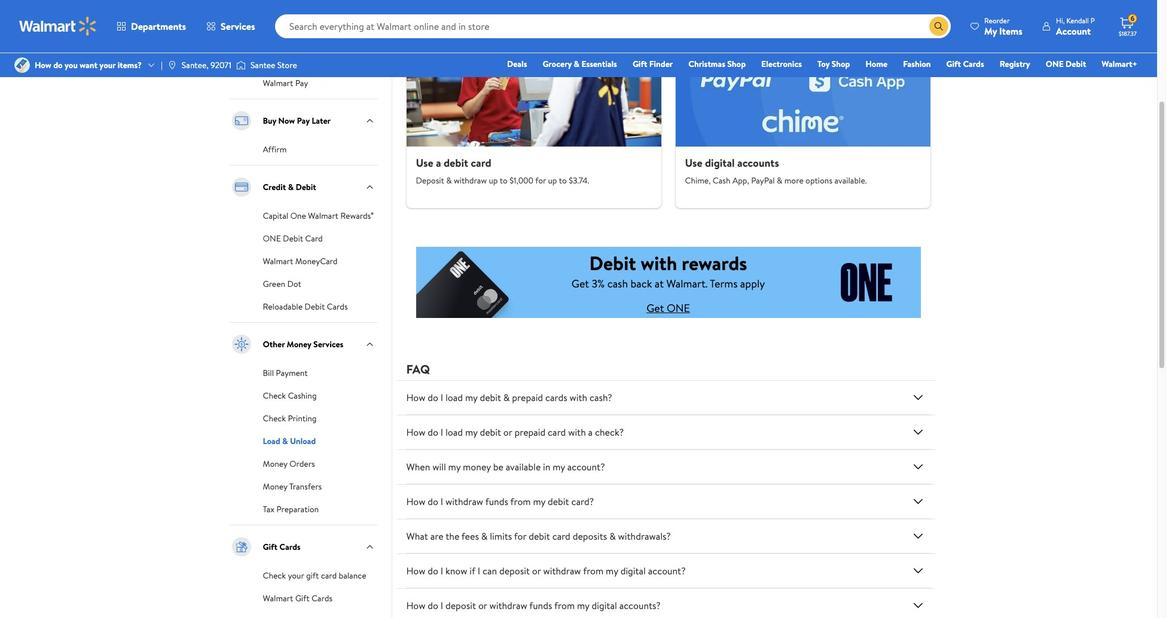 Task type: vqa. For each thing, say whether or not it's contained in the screenshot.
Video
no



Task type: locate. For each thing, give the bounding box(es) containing it.
with
[[641, 250, 678, 276], [570, 391, 588, 405], [568, 426, 586, 439]]

1 horizontal spatial home
[[866, 58, 888, 70]]

how do you want your items?
[[35, 59, 142, 71]]

2 horizontal spatial one
[[1046, 58, 1064, 70]]

walmart up green dot link
[[263, 255, 293, 267]]

deposit down know
[[446, 600, 476, 613]]

1 horizontal spatial one
[[667, 301, 690, 316]]

list
[[399, 4, 938, 208]]

check down bill
[[263, 390, 286, 402]]

get one
[[647, 301, 690, 316]]

1 horizontal spatial your
[[288, 570, 304, 582]]

one down account
[[1046, 58, 1064, 70]]

1 use from the left
[[416, 155, 434, 170]]

for inside use a debit card deposit & withdraw up to $1,000 for up to $3.74.
[[536, 175, 546, 187]]

how do i deposit or withdraw funds from my digital accounts?
[[407, 600, 661, 613]]

money services home link
[[263, 53, 344, 66]]

0 horizontal spatial deposit
[[446, 600, 476, 613]]

money for orders
[[263, 458, 288, 470]]

0 horizontal spatial gift cards
[[263, 541, 301, 553]]

funds down the how do i know if i can deposit or withdraw from my digital account?
[[530, 600, 552, 613]]

0 vertical spatial gift cards
[[947, 58, 985, 70]]

debit up how do i load my debit or prepaid card with a check? at the bottom of the page
[[480, 391, 501, 405]]

how for how do i load my debit or prepaid card with a check?
[[407, 426, 426, 439]]

0 vertical spatial a
[[436, 155, 441, 170]]

0 horizontal spatial a
[[436, 155, 441, 170]]

0 horizontal spatial up
[[489, 175, 498, 187]]

0 horizontal spatial to
[[500, 175, 508, 187]]

up
[[489, 175, 498, 187], [548, 175, 557, 187]]

load
[[446, 391, 463, 405], [446, 426, 463, 439]]

withdraw inside use a debit card deposit & withdraw up to $1,000 for up to $3.74.
[[454, 175, 487, 187]]

or down what are the fees & limits for debit card deposits & withdrawals?
[[532, 565, 541, 578]]

1 horizontal spatial or
[[504, 426, 513, 439]]

i
[[441, 391, 443, 405], [441, 426, 443, 439], [441, 496, 443, 509], [441, 565, 443, 578], [478, 565, 480, 578], [441, 600, 443, 613]]

load for how do i load my debit or prepaid card with a check?
[[446, 426, 463, 439]]

what are the fees & limits for debit card deposits & withdrawals?
[[407, 530, 671, 543]]

santee, 92071
[[182, 59, 231, 71]]

toy
[[818, 58, 830, 70]]

1 horizontal spatial deposit
[[500, 565, 530, 578]]

1 shop from the left
[[728, 58, 746, 70]]

items
[[1000, 24, 1023, 37]]

do for how do i load my debit or prepaid card with a check?
[[428, 426, 439, 439]]

1 horizontal spatial funds
[[530, 600, 552, 613]]

3 check from the top
[[263, 570, 286, 582]]

2 shop from the left
[[832, 58, 850, 70]]

use inside the use digital accounts chime, cash app, paypal & more options available.
[[685, 155, 703, 170]]

walmart moneycard
[[263, 255, 338, 267]]

p
[[1091, 15, 1095, 25]]

1 vertical spatial digital
[[621, 565, 646, 578]]

a up deposit
[[436, 155, 441, 170]]

back
[[631, 276, 652, 291]]

your right want
[[100, 59, 116, 71]]

0 vertical spatial or
[[504, 426, 513, 439]]

2 horizontal spatial digital
[[705, 155, 735, 170]]

cards
[[963, 58, 985, 70], [327, 301, 348, 313], [280, 541, 301, 553], [312, 593, 333, 605]]

1 vertical spatial prepaid
[[515, 426, 546, 439]]

prepaid for card
[[515, 426, 546, 439]]

2 horizontal spatial or
[[532, 565, 541, 578]]

0 horizontal spatial get
[[572, 276, 589, 291]]

withdraw
[[454, 175, 487, 187], [446, 496, 483, 509], [544, 565, 581, 578], [490, 600, 527, 613]]

walmart inside walmart gift cards link
[[263, 593, 293, 605]]

money up walmart pay link
[[263, 54, 288, 66]]

gift cards link
[[941, 57, 990, 71]]

debit
[[1066, 58, 1087, 70], [296, 181, 316, 193], [283, 233, 303, 245], [590, 250, 636, 276], [305, 301, 325, 313]]

how
[[35, 59, 51, 71], [407, 391, 426, 405], [407, 426, 426, 439], [407, 496, 426, 509], [407, 565, 426, 578], [407, 600, 426, 613]]

1 up from the left
[[489, 175, 498, 187]]

i for how do i know if i can deposit or withdraw from my digital account?
[[441, 565, 443, 578]]

1 horizontal spatial from
[[555, 600, 575, 613]]

one for one debit card
[[263, 233, 281, 245]]

services inside popup button
[[221, 20, 255, 33]]

capital one walmart rewards® link
[[263, 209, 374, 222]]

1 horizontal spatial up
[[548, 175, 557, 187]]

2 check from the top
[[263, 413, 286, 425]]

when will my money be available in my account? image
[[911, 460, 926, 475]]

will
[[433, 461, 446, 474]]

debit down account
[[1066, 58, 1087, 70]]

if
[[470, 565, 476, 578]]

& inside the use digital accounts chime, cash app, paypal & more options available.
[[777, 175, 783, 187]]

cards inside 'link'
[[963, 58, 985, 70]]

i for how do i deposit or withdraw funds from my digital accounts?
[[441, 600, 443, 613]]

debit for reloadable debit cards
[[305, 301, 325, 313]]

load
[[263, 436, 280, 448]]

card inside use a debit card deposit & withdraw up to $1,000 for up to $3.74.
[[471, 155, 492, 170]]

account? down withdrawals?
[[648, 565, 686, 578]]

home left fashion link
[[866, 58, 888, 70]]

money up tax
[[263, 481, 288, 493]]

what
[[407, 530, 428, 543]]

deposit right can
[[500, 565, 530, 578]]

shop inside 'toy shop' link
[[832, 58, 850, 70]]

0 vertical spatial funds
[[486, 496, 508, 509]]

money transfers link
[[263, 480, 322, 493]]

1 vertical spatial a
[[588, 426, 593, 439]]

gift right fashion link
[[947, 58, 961, 70]]

0 vertical spatial with
[[641, 250, 678, 276]]

i for how do i load my debit & prepaid cards with cash?
[[441, 391, 443, 405]]

one down the walmart.
[[667, 301, 690, 316]]

gift left finder
[[633, 58, 648, 70]]

from down the how do i know if i can deposit or withdraw from my digital account?
[[555, 600, 575, 613]]

 image right the 92071
[[236, 59, 246, 71]]

to left $3.74.
[[559, 175, 567, 187]]

walmart down santee store on the left top of page
[[263, 77, 293, 89]]

0 horizontal spatial account?
[[568, 461, 605, 474]]

shop right toy
[[832, 58, 850, 70]]

0 horizontal spatial home
[[322, 54, 344, 66]]

use inside use a debit card deposit & withdraw up to $1,000 for up to $3.74.
[[416, 155, 434, 170]]

1 horizontal spatial account?
[[648, 565, 686, 578]]

reorder
[[985, 15, 1010, 25]]

0 vertical spatial load
[[446, 391, 463, 405]]

cash
[[608, 276, 628, 291]]

0 horizontal spatial  image
[[167, 60, 177, 70]]

1 vertical spatial one
[[263, 233, 281, 245]]

account?
[[568, 461, 605, 474], [648, 565, 686, 578]]

0 horizontal spatial or
[[479, 600, 487, 613]]

digital left accounts?
[[592, 600, 617, 613]]

1 vertical spatial for
[[514, 530, 527, 543]]

 image
[[236, 59, 246, 71], [167, 60, 177, 70]]

2 use from the left
[[685, 155, 703, 170]]

prepaid for cards
[[512, 391, 543, 405]]

prepaid left cards
[[512, 391, 543, 405]]

walmart up card at the left
[[308, 210, 339, 222]]

how for how do you want your items?
[[35, 59, 51, 71]]

0 vertical spatial services
[[221, 20, 255, 33]]

capital
[[263, 210, 288, 222]]

& left more
[[777, 175, 783, 187]]

cards left the registry
[[963, 58, 985, 70]]

walmart inside walmart pay link
[[263, 77, 293, 89]]

shop inside christmas shop link
[[728, 58, 746, 70]]

walmart for walmart moneycard
[[263, 255, 293, 267]]

cashing
[[288, 390, 317, 402]]

debit inside debit with rewards get 3% cash back at walmart. terms apply
[[590, 250, 636, 276]]

& right deposits
[[610, 530, 616, 543]]

or
[[504, 426, 513, 439], [532, 565, 541, 578], [479, 600, 487, 613]]

a left check?
[[588, 426, 593, 439]]

0 vertical spatial one
[[1046, 58, 1064, 70]]

1 horizontal spatial a
[[588, 426, 593, 439]]

account? up "card?"
[[568, 461, 605, 474]]

reloadable debit cards link
[[263, 300, 348, 313]]

or down can
[[479, 600, 487, 613]]

credit
[[263, 181, 286, 193]]

debit right reloadable
[[305, 301, 325, 313]]

do for how do i withdraw funds from my debit card?
[[428, 496, 439, 509]]

get one link
[[647, 301, 690, 316]]

your left gift on the bottom of page
[[288, 570, 304, 582]]

store
[[277, 59, 297, 71]]

debit up deposit
[[444, 155, 468, 170]]

other
[[263, 339, 285, 351]]

check up walmart gift cards link
[[263, 570, 286, 582]]

essentials
[[582, 58, 617, 70]]

0 vertical spatial check
[[263, 390, 286, 402]]

one for one debit
[[1046, 58, 1064, 70]]

one down capital
[[263, 233, 281, 245]]

one debit
[[1046, 58, 1087, 70]]

0 vertical spatial account?
[[568, 461, 605, 474]]

prepaid up available
[[515, 426, 546, 439]]

1 vertical spatial funds
[[530, 600, 552, 613]]

0 horizontal spatial for
[[514, 530, 527, 543]]

from down deposits
[[583, 565, 604, 578]]

debit with rewards. get 3% cash back at walmart. terms apply. image
[[416, 237, 921, 328]]

1 horizontal spatial get
[[647, 301, 664, 316]]

money for transfers
[[263, 481, 288, 493]]

reloadable debit cards
[[263, 301, 348, 313]]

2 vertical spatial digital
[[592, 600, 617, 613]]

gift cards image
[[229, 535, 253, 559]]

tax preparation
[[263, 504, 319, 516]]

debit with rewards get 3% cash back at walmart. terms apply
[[572, 250, 765, 291]]

1 vertical spatial account?
[[648, 565, 686, 578]]

2 vertical spatial with
[[568, 426, 586, 439]]

1 horizontal spatial  image
[[236, 59, 246, 71]]

services down 'reloadable debit cards'
[[314, 339, 344, 351]]

how do i deposit or withdraw funds from my digital accounts? image
[[911, 599, 926, 613]]

1 vertical spatial your
[[288, 570, 304, 582]]

1 vertical spatial services
[[290, 54, 320, 66]]

0 vertical spatial your
[[100, 59, 116, 71]]

0 vertical spatial deposit
[[500, 565, 530, 578]]

bill
[[263, 367, 274, 379]]

0 vertical spatial digital
[[705, 155, 735, 170]]

0 vertical spatial for
[[536, 175, 546, 187]]

deposit
[[416, 175, 444, 187]]

&
[[574, 58, 580, 70], [446, 175, 452, 187], [777, 175, 783, 187], [288, 181, 294, 193], [504, 391, 510, 405], [282, 436, 288, 448], [481, 530, 488, 543], [610, 530, 616, 543]]

1 load from the top
[[446, 391, 463, 405]]

more
[[785, 175, 804, 187]]

gift cards down tax preparation
[[263, 541, 301, 553]]

 image
[[14, 57, 30, 73]]

do for how do you want your items?
[[53, 59, 63, 71]]

withdraw up fees
[[446, 496, 483, 509]]

walmart down check your gift card balance
[[263, 593, 293, 605]]

money orders
[[263, 458, 315, 470]]

list containing use a debit card
[[399, 4, 938, 208]]

funds down be
[[486, 496, 508, 509]]

 image right |
[[167, 60, 177, 70]]

money down the load
[[263, 458, 288, 470]]

use up chime,
[[685, 155, 703, 170]]

1 vertical spatial from
[[583, 565, 604, 578]]

gift cards right fashion
[[947, 58, 985, 70]]

know
[[446, 565, 468, 578]]

departments
[[131, 20, 186, 33]]

digital up accounts?
[[621, 565, 646, 578]]

pay right now at the left
[[297, 115, 310, 127]]

1 horizontal spatial gift cards
[[947, 58, 985, 70]]

2 load from the top
[[446, 426, 463, 439]]

registry link
[[995, 57, 1036, 71]]

from
[[511, 496, 531, 509], [583, 565, 604, 578], [555, 600, 575, 613]]

0 vertical spatial prepaid
[[512, 391, 543, 405]]

debit left card at the left
[[283, 233, 303, 245]]

gift finder link
[[628, 57, 679, 71]]

i for how do i withdraw funds from my debit card?
[[441, 496, 443, 509]]

1 check from the top
[[263, 390, 286, 402]]

cards
[[546, 391, 568, 405]]

up left $3.74.
[[548, 175, 557, 187]]

get down at
[[647, 301, 664, 316]]

my up "money"
[[465, 426, 478, 439]]

how for how do i load my debit & prepaid cards with cash?
[[407, 391, 426, 405]]

chime,
[[685, 175, 711, 187]]

0 vertical spatial get
[[572, 276, 589, 291]]

1 vertical spatial load
[[446, 426, 463, 439]]

digital up cash on the right of page
[[705, 155, 735, 170]]

debit left at
[[590, 250, 636, 276]]

shop
[[728, 58, 746, 70], [832, 58, 850, 70]]

toy shop link
[[812, 57, 856, 71]]

balance
[[339, 570, 366, 582]]

2 vertical spatial services
[[314, 339, 344, 351]]

shop right christmas
[[728, 58, 746, 70]]

for right limits
[[514, 530, 527, 543]]

& right grocery
[[574, 58, 580, 70]]

with inside debit with rewards get 3% cash back at walmart. terms apply
[[641, 250, 678, 276]]

deposits
[[573, 530, 607, 543]]

gift cards inside 'link'
[[947, 58, 985, 70]]

services up walmart pay link
[[290, 54, 320, 66]]

check
[[263, 390, 286, 402], [263, 413, 286, 425], [263, 570, 286, 582]]

withdraw right deposit
[[454, 175, 487, 187]]

home right the store
[[322, 54, 344, 66]]

buy now pay later image
[[229, 109, 253, 133]]

0 horizontal spatial one
[[263, 233, 281, 245]]

& right deposit
[[446, 175, 452, 187]]

1 vertical spatial or
[[532, 565, 541, 578]]

from down available
[[511, 496, 531, 509]]

2 vertical spatial check
[[263, 570, 286, 582]]

check up the load
[[263, 413, 286, 425]]

cards down check your gift card balance
[[312, 593, 333, 605]]

christmas
[[689, 58, 726, 70]]

gift right "gift cards" 'icon' at the left bottom of the page
[[263, 541, 278, 553]]

use up deposit
[[416, 155, 434, 170]]

account
[[1057, 24, 1091, 37]]

1 vertical spatial check
[[263, 413, 286, 425]]

digital
[[705, 155, 735, 170], [621, 565, 646, 578], [592, 600, 617, 613]]

or down 'how do i load my debit & prepaid cards with cash?'
[[504, 426, 513, 439]]

0 horizontal spatial shop
[[728, 58, 746, 70]]

up left $1,000
[[489, 175, 498, 187]]

my
[[985, 24, 997, 37]]

departments button
[[106, 12, 196, 41]]

2 vertical spatial one
[[667, 301, 690, 316]]

0 horizontal spatial from
[[511, 496, 531, 509]]

1 horizontal spatial for
[[536, 175, 546, 187]]

debit up be
[[480, 426, 501, 439]]

get left 3%
[[572, 276, 589, 291]]

Walmart Site-Wide search field
[[275, 14, 951, 38]]

faq
[[407, 362, 430, 378]]

0 horizontal spatial funds
[[486, 496, 508, 509]]

card
[[471, 155, 492, 170], [548, 426, 566, 439], [553, 530, 571, 543], [321, 570, 337, 582]]

use digital accounts list item
[[669, 4, 938, 208]]

walmart+ link
[[1097, 57, 1143, 71]]

pay down money services home
[[295, 77, 308, 89]]

1 horizontal spatial shop
[[832, 58, 850, 70]]

to left $1,000
[[500, 175, 508, 187]]

0 horizontal spatial your
[[100, 59, 116, 71]]

services
[[221, 20, 255, 33], [290, 54, 320, 66], [314, 339, 344, 351]]

1 horizontal spatial use
[[685, 155, 703, 170]]

0 vertical spatial pay
[[295, 77, 308, 89]]

walmart gift cards
[[263, 593, 333, 605]]

services left featured
[[221, 20, 255, 33]]

moneycard
[[295, 255, 338, 267]]

walmart inside the walmart moneycard link
[[263, 255, 293, 267]]

1 vertical spatial with
[[570, 391, 588, 405]]

do for how do i load my debit & prepaid cards with cash?
[[428, 391, 439, 405]]

for right $1,000
[[536, 175, 546, 187]]

withdraw down what are the fees & limits for debit card deposits & withdrawals?
[[544, 565, 581, 578]]

can
[[483, 565, 497, 578]]

do
[[53, 59, 63, 71], [428, 391, 439, 405], [428, 426, 439, 439], [428, 496, 439, 509], [428, 565, 439, 578], [428, 600, 439, 613]]

0 horizontal spatial use
[[416, 155, 434, 170]]

1 horizontal spatial to
[[559, 175, 567, 187]]

other money services
[[263, 339, 344, 351]]



Task type: describe. For each thing, give the bounding box(es) containing it.
gift
[[306, 570, 319, 582]]

deals link
[[502, 57, 533, 71]]

one debit card link
[[263, 232, 323, 245]]

walmart pay
[[263, 77, 308, 89]]

grocery
[[543, 58, 572, 70]]

christmas shop
[[689, 58, 746, 70]]

money transfers
[[263, 481, 322, 493]]

with for a
[[568, 426, 586, 439]]

affirm
[[263, 144, 287, 156]]

credit & debit image
[[229, 175, 253, 199]]

credit & debit
[[263, 181, 316, 193]]

walmart for walmart gift cards
[[263, 593, 293, 605]]

1 to from the left
[[500, 175, 508, 187]]

finder
[[650, 58, 673, 70]]

|
[[161, 59, 163, 71]]

apply
[[741, 276, 765, 291]]

hi,
[[1057, 15, 1065, 25]]

accounts?
[[620, 600, 661, 613]]

do for how do i know if i can deposit or withdraw from my digital account?
[[428, 565, 439, 578]]

use a debit card list item
[[399, 4, 669, 208]]

2 vertical spatial from
[[555, 600, 575, 613]]

with for cash?
[[570, 391, 588, 405]]

green dot
[[263, 278, 301, 290]]

santee store
[[251, 59, 297, 71]]

orders
[[290, 458, 315, 470]]

electronics
[[762, 58, 802, 70]]

1 vertical spatial get
[[647, 301, 664, 316]]

fees
[[462, 530, 479, 543]]

6
[[1131, 13, 1135, 23]]

debit up one
[[296, 181, 316, 193]]

gift inside 'link'
[[947, 58, 961, 70]]

& right fees
[[481, 530, 488, 543]]

my right in
[[553, 461, 565, 474]]

bill payment link
[[263, 366, 308, 379]]

1 horizontal spatial digital
[[621, 565, 646, 578]]

walmart inside capital one walmart rewards® link
[[308, 210, 339, 222]]

money right other
[[287, 339, 312, 351]]

0 vertical spatial from
[[511, 496, 531, 509]]

walmart gift cards link
[[263, 592, 333, 605]]

dot
[[287, 278, 301, 290]]

& right the load
[[282, 436, 288, 448]]

unload
[[290, 436, 316, 448]]

cash?
[[590, 391, 612, 405]]

bill payment
[[263, 367, 308, 379]]

92071
[[211, 59, 231, 71]]

0 horizontal spatial digital
[[592, 600, 617, 613]]

how do i know if i can deposit or withdraw from my digital account? image
[[911, 564, 926, 579]]

debit for one debit
[[1066, 58, 1087, 70]]

want
[[80, 59, 98, 71]]

6 $187.37
[[1119, 13, 1137, 38]]

check for check your gift card balance
[[263, 570, 286, 582]]

transfers
[[289, 481, 322, 493]]

tax preparation link
[[263, 503, 319, 516]]

$1,000
[[510, 175, 534, 187]]

use for use digital accounts
[[685, 155, 703, 170]]

cards up check your gift card balance link
[[280, 541, 301, 553]]

& right credit
[[288, 181, 294, 193]]

a inside use a debit card deposit & withdraw up to $1,000 for up to $3.74.
[[436, 155, 441, 170]]

use a debit card deposit & withdraw up to $1,000 for up to $3.74.
[[416, 155, 589, 187]]

green dot link
[[263, 277, 301, 290]]

santee
[[251, 59, 275, 71]]

my down the how do i know if i can deposit or withdraw from my digital account?
[[577, 600, 590, 613]]

load for how do i load my debit & prepaid cards with cash?
[[446, 391, 463, 405]]

tax
[[263, 504, 275, 516]]

1 vertical spatial deposit
[[446, 600, 476, 613]]

rewards
[[682, 250, 748, 276]]

1 vertical spatial gift cards
[[263, 541, 301, 553]]

walmart moneycard link
[[263, 254, 338, 267]]

toy shop
[[818, 58, 850, 70]]

christmas shop link
[[683, 57, 752, 71]]

walmart pay link
[[263, 76, 308, 89]]

other money services image
[[229, 333, 253, 357]]

cards down moneycard
[[327, 301, 348, 313]]

 image for santee store
[[236, 59, 246, 71]]

later
[[312, 115, 331, 127]]

walmart+
[[1102, 58, 1138, 70]]

payment
[[276, 367, 308, 379]]

walmart for walmart pay
[[263, 77, 293, 89]]

walmart image
[[19, 17, 97, 36]]

how do i load my debit & prepaid cards with cash? image
[[911, 391, 926, 405]]

santee,
[[182, 59, 209, 71]]

reorder my items
[[985, 15, 1023, 37]]

Search search field
[[275, 14, 951, 38]]

shop for toy shop
[[832, 58, 850, 70]]

terms
[[710, 276, 738, 291]]

walmart.
[[667, 276, 708, 291]]

check?
[[595, 426, 624, 439]]

2 up from the left
[[548, 175, 557, 187]]

one
[[290, 210, 306, 222]]

digital inside the use digital accounts chime, cash app, paypal & more options available.
[[705, 155, 735, 170]]

registry
[[1000, 58, 1031, 70]]

 image for santee, 92071
[[167, 60, 177, 70]]

how do i load my debit & prepaid cards with cash?
[[407, 391, 612, 405]]

debit left "card?"
[[548, 496, 569, 509]]

how do i load my debit or prepaid card with a check? image
[[911, 426, 926, 440]]

reloadable
[[263, 301, 303, 313]]

search icon image
[[935, 22, 944, 31]]

use for use a debit card
[[416, 155, 434, 170]]

debit inside use a debit card deposit & withdraw up to $1,000 for up to $3.74.
[[444, 155, 468, 170]]

my down deposits
[[606, 565, 618, 578]]

& up how do i load my debit or prepaid card with a check? at the bottom of the page
[[504, 391, 510, 405]]

app,
[[733, 175, 750, 187]]

debit up the how do i know if i can deposit or withdraw from my digital account?
[[529, 530, 550, 543]]

in
[[543, 461, 551, 474]]

be
[[493, 461, 504, 474]]

home link
[[861, 57, 893, 71]]

my up how do i load my debit or prepaid card with a check? at the bottom of the page
[[465, 391, 478, 405]]

you
[[65, 59, 78, 71]]

electronics link
[[756, 57, 808, 71]]

check for check cashing
[[263, 390, 286, 402]]

how for how do i withdraw funds from my debit card?
[[407, 496, 426, 509]]

$187.37
[[1119, 29, 1137, 38]]

hi, kendall p account
[[1057, 15, 1095, 37]]

are
[[431, 530, 444, 543]]

at
[[655, 276, 664, 291]]

gift down gift on the bottom of page
[[295, 593, 310, 605]]

green
[[263, 278, 285, 290]]

paypal
[[752, 175, 775, 187]]

featured image
[[229, 20, 253, 44]]

1 vertical spatial pay
[[297, 115, 310, 127]]

what are the fees & limits for debit card deposits & withdrawals? image
[[911, 530, 926, 544]]

one debit link
[[1041, 57, 1092, 71]]

2 horizontal spatial from
[[583, 565, 604, 578]]

affirm link
[[263, 142, 287, 156]]

my up what are the fees & limits for debit card deposits & withdrawals?
[[533, 496, 546, 509]]

my right will
[[448, 461, 461, 474]]

shop for christmas shop
[[728, 58, 746, 70]]

2 to from the left
[[559, 175, 567, 187]]

check cashing
[[263, 390, 317, 402]]

fashion
[[904, 58, 931, 70]]

how do i withdraw funds from my debit card?
[[407, 496, 594, 509]]

& inside use a debit card deposit & withdraw up to $1,000 for up to $3.74.
[[446, 175, 452, 187]]

3%
[[592, 276, 605, 291]]

i for how do i load my debit or prepaid card with a check?
[[441, 426, 443, 439]]

how for how do i know if i can deposit or withdraw from my digital account?
[[407, 565, 426, 578]]

grocery & essentials link
[[538, 57, 623, 71]]

2 vertical spatial or
[[479, 600, 487, 613]]

limits
[[490, 530, 512, 543]]

buy
[[263, 115, 276, 127]]

check for check printing
[[263, 413, 286, 425]]

debit for one debit card
[[283, 233, 303, 245]]

card
[[305, 233, 323, 245]]

printing
[[288, 413, 317, 425]]

how do i withdraw funds from my debit card? image
[[911, 495, 926, 509]]

withdraw down can
[[490, 600, 527, 613]]

money for services
[[263, 54, 288, 66]]

how do i load my debit or prepaid card with a check?
[[407, 426, 624, 439]]

preparation
[[277, 504, 319, 516]]

how for how do i deposit or withdraw funds from my digital accounts?
[[407, 600, 426, 613]]

get inside debit with rewards get 3% cash back at walmart. terms apply
[[572, 276, 589, 291]]

do for how do i deposit or withdraw funds from my digital accounts?
[[428, 600, 439, 613]]

services button
[[196, 12, 265, 41]]

now
[[278, 115, 295, 127]]

buy now pay later
[[263, 115, 331, 127]]



